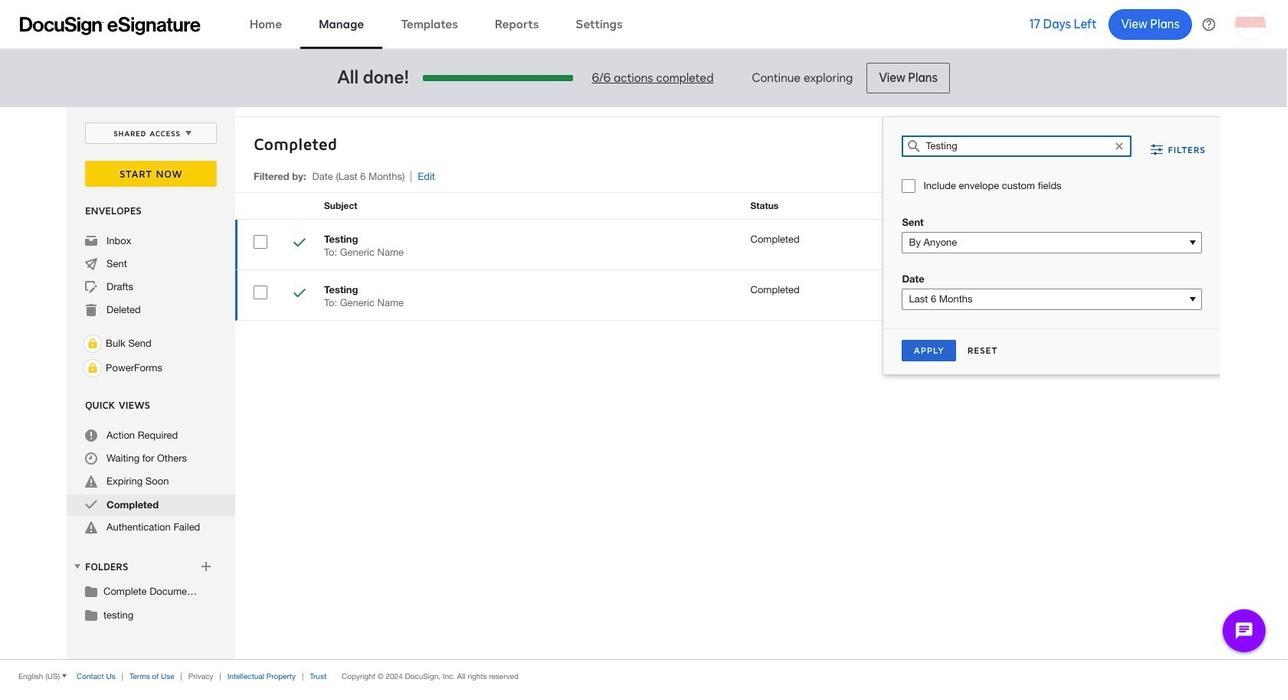 Task type: describe. For each thing, give the bounding box(es) containing it.
completed image
[[85, 499, 97, 511]]

trash image
[[85, 304, 97, 317]]

1 alert image from the top
[[85, 476, 97, 488]]

lock image
[[84, 359, 102, 378]]

secondary navigation region
[[67, 107, 1225, 660]]

Search Quick Views text field
[[926, 136, 1109, 156]]

draft image
[[85, 281, 97, 294]]

inbox image
[[85, 235, 97, 248]]

completed image
[[294, 287, 306, 302]]



Task type: locate. For each thing, give the bounding box(es) containing it.
sent image
[[85, 258, 97, 271]]

alert image down clock image
[[85, 476, 97, 488]]

more info region
[[0, 660, 1288, 693]]

lock image
[[84, 335, 102, 353]]

view folders image
[[71, 561, 84, 573]]

0 vertical spatial alert image
[[85, 476, 97, 488]]

your uploaded profile image image
[[1235, 9, 1266, 39]]

clock image
[[85, 453, 97, 465]]

action required image
[[85, 430, 97, 442]]

completed image
[[294, 237, 306, 251]]

folder image
[[85, 586, 97, 598]]

2 alert image from the top
[[85, 522, 97, 534]]

docusign esignature image
[[20, 16, 201, 35]]

alert image
[[85, 476, 97, 488], [85, 522, 97, 534]]

1 vertical spatial alert image
[[85, 522, 97, 534]]

alert image down completed image
[[85, 522, 97, 534]]

folder image
[[85, 609, 97, 622]]



Task type: vqa. For each thing, say whether or not it's contained in the screenshot.
second folder Icon from the top of the 'Secondary Navigation' region
no



